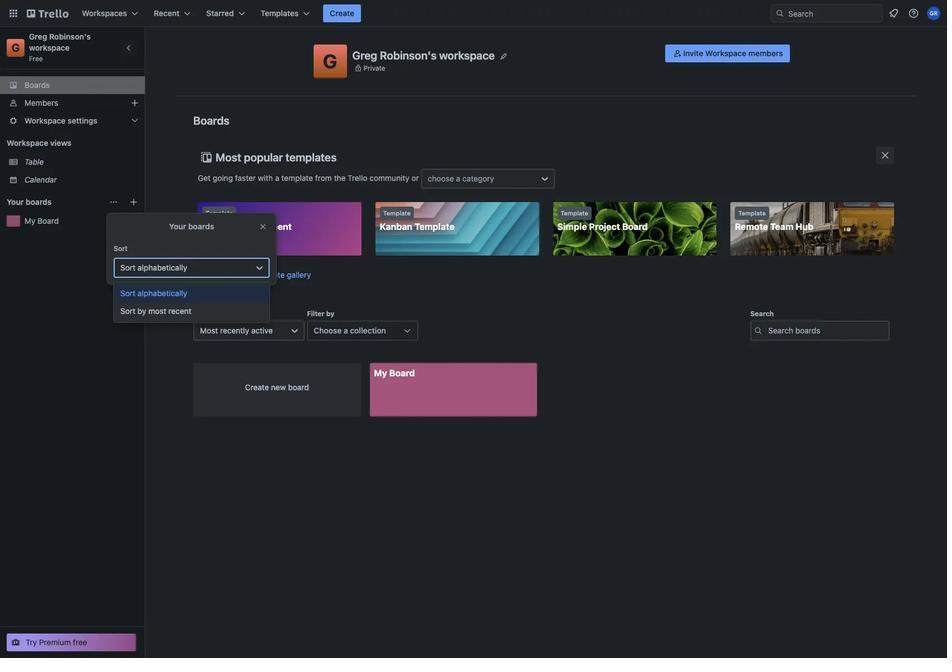 Task type: locate. For each thing, give the bounding box(es) containing it.
members
[[25, 98, 58, 108]]

board
[[38, 216, 59, 226], [622, 222, 648, 232], [389, 368, 415, 378]]

1 horizontal spatial your boards
[[169, 222, 214, 231]]

1 horizontal spatial robinson's
[[380, 49, 437, 62]]

by for filter by
[[326, 310, 334, 318]]

0 vertical spatial workspace
[[705, 48, 746, 58]]

by right filter
[[326, 310, 334, 318]]

boards down calendar
[[26, 197, 52, 207]]

0 horizontal spatial create
[[245, 383, 269, 392]]

0 horizontal spatial by
[[138, 306, 146, 316]]

my down the collection
[[374, 368, 387, 378]]

workspace for views
[[7, 138, 48, 148]]

2 vertical spatial workspace
[[7, 138, 48, 148]]

0 horizontal spatial boards
[[25, 80, 50, 90]]

1 vertical spatial greg
[[352, 49, 377, 62]]

with
[[258, 173, 273, 183]]

project inside template simple project board
[[589, 222, 620, 232]]

template
[[206, 209, 233, 217], [383, 209, 411, 217], [561, 209, 588, 217], [738, 209, 766, 217], [415, 222, 455, 232]]

1 vertical spatial my board link
[[370, 363, 537, 417]]

choose
[[314, 326, 342, 335]]

robinson's inside greg robinson's workspace free
[[49, 32, 91, 41]]

1 vertical spatial workspace
[[25, 116, 66, 125]]

boards
[[26, 197, 52, 207], [188, 222, 214, 231]]

your boards
[[7, 197, 52, 207], [169, 222, 214, 231]]

template up kanban
[[383, 209, 411, 217]]

0 horizontal spatial the
[[226, 270, 238, 280]]

by up most recently active
[[209, 310, 218, 318]]

greg
[[29, 32, 47, 41], [352, 49, 377, 62]]

1 vertical spatial my
[[374, 368, 387, 378]]

1 horizontal spatial create
[[330, 8, 354, 18]]

browse
[[198, 270, 224, 280]]

0 horizontal spatial my board link
[[25, 216, 138, 227]]

1 sort alphabetically from the top
[[120, 263, 187, 272]]

g down "switch to…" image
[[12, 41, 20, 54]]

templates
[[286, 151, 337, 164]]

my
[[25, 216, 35, 226], [374, 368, 387, 378]]

the
[[334, 173, 346, 183], [226, 270, 238, 280]]

2 alphabetically from the top
[[138, 289, 187, 298]]

0 vertical spatial my board link
[[25, 216, 138, 227]]

premium
[[39, 638, 71, 647]]

project left close popover image
[[202, 222, 233, 232]]

a inside button
[[344, 326, 348, 335]]

add board image
[[129, 198, 138, 207]]

workspace up free
[[29, 43, 70, 52]]

your boards with 1 items element
[[7, 196, 104, 209]]

g inside g button
[[323, 50, 337, 72]]

workspace inside dropdown button
[[25, 116, 66, 125]]

table link
[[25, 157, 138, 168]]

1 horizontal spatial boards
[[193, 114, 229, 127]]

template for project
[[206, 209, 233, 217]]

workspace
[[705, 48, 746, 58], [25, 116, 66, 125], [7, 138, 48, 148]]

create
[[330, 8, 354, 18], [245, 383, 269, 392]]

by for sort by
[[209, 310, 218, 318]]

search
[[750, 310, 774, 318]]

template up the simple
[[561, 209, 588, 217]]

1 vertical spatial your boards
[[169, 222, 214, 231]]

try premium free
[[26, 638, 87, 647]]

template for kanban
[[383, 209, 411, 217]]

2 sort alphabetically from the top
[[120, 289, 187, 298]]

free
[[29, 55, 43, 63]]

1 horizontal spatial g
[[323, 50, 337, 72]]

Search field
[[784, 5, 882, 22]]

a
[[275, 173, 279, 183], [456, 174, 460, 183], [344, 326, 348, 335]]

most
[[216, 151, 241, 164], [200, 326, 218, 335]]

workspace up table
[[7, 138, 48, 148]]

1 project from the left
[[202, 222, 233, 232]]

try premium free button
[[7, 634, 136, 652]]

sort alphabetically
[[120, 263, 187, 272], [120, 289, 187, 298]]

1 vertical spatial boards
[[188, 222, 214, 231]]

template up remote
[[738, 209, 766, 217]]

robinson's
[[49, 32, 91, 41], [380, 49, 437, 62]]

0 vertical spatial greg
[[29, 32, 47, 41]]

back to home image
[[27, 4, 69, 22]]

1 vertical spatial template
[[253, 270, 285, 280]]

0 horizontal spatial your
[[7, 197, 24, 207]]

boards inside "link"
[[25, 80, 50, 90]]

invite workspace members
[[683, 48, 783, 58]]

template simple project board
[[557, 209, 648, 232]]

1 horizontal spatial greg
[[352, 49, 377, 62]]

sort
[[114, 245, 128, 253], [120, 263, 135, 272], [120, 289, 135, 298], [120, 306, 135, 316], [193, 310, 208, 318]]

boards down get
[[188, 222, 214, 231]]

0 vertical spatial my
[[25, 216, 35, 226]]

board
[[288, 383, 309, 392]]

0 vertical spatial most
[[216, 151, 241, 164]]

boards inside 'your boards with 1 items' element
[[26, 197, 52, 207]]

most popular templates
[[216, 151, 337, 164]]

private
[[364, 64, 385, 72]]

g for g button
[[323, 50, 337, 72]]

my down 'your boards with 1 items' element
[[25, 216, 35, 226]]

template inside template project management
[[206, 209, 233, 217]]

templates button
[[254, 4, 316, 22]]

workspace for greg robinson's workspace free
[[29, 43, 70, 52]]

2 horizontal spatial a
[[456, 174, 460, 183]]

create up g button
[[330, 8, 354, 18]]

0 horizontal spatial robinson's
[[49, 32, 91, 41]]

0 horizontal spatial workspace
[[29, 43, 70, 52]]

g
[[12, 41, 20, 54], [323, 50, 337, 72]]

your
[[7, 197, 24, 207], [169, 222, 186, 231]]

0 vertical spatial the
[[334, 173, 346, 183]]

0 horizontal spatial greg
[[29, 32, 47, 41]]

0 vertical spatial your boards
[[7, 197, 52, 207]]

1 horizontal spatial by
[[209, 310, 218, 318]]

1 horizontal spatial my board link
[[370, 363, 537, 417]]

1 vertical spatial robinson's
[[380, 49, 437, 62]]

0 horizontal spatial g
[[12, 41, 20, 54]]

greg inside greg robinson's workspace free
[[29, 32, 47, 41]]

most up going
[[216, 151, 241, 164]]

1 vertical spatial create
[[245, 383, 269, 392]]

my board
[[25, 216, 59, 226], [374, 368, 415, 378]]

0 vertical spatial robinson's
[[49, 32, 91, 41]]

your boards down calendar
[[7, 197, 52, 207]]

0 vertical spatial my board
[[25, 216, 59, 226]]

robinson's down back to home image
[[49, 32, 91, 41]]

your boards down get
[[169, 222, 214, 231]]

2 horizontal spatial by
[[326, 310, 334, 318]]

my board link
[[25, 216, 138, 227], [370, 363, 537, 417]]

template inside the template remote team hub
[[738, 209, 766, 217]]

1 vertical spatial alphabetically
[[138, 289, 187, 298]]

template right full
[[253, 270, 285, 280]]

0 horizontal spatial boards
[[26, 197, 52, 207]]

1 vertical spatial your
[[169, 222, 186, 231]]

1 vertical spatial sort alphabetically
[[120, 289, 187, 298]]

0 vertical spatial create
[[330, 8, 354, 18]]

create inside button
[[330, 8, 354, 18]]

0 horizontal spatial a
[[275, 173, 279, 183]]

by
[[138, 306, 146, 316], [209, 310, 218, 318], [326, 310, 334, 318]]

filter
[[307, 310, 325, 318]]

greg up the private
[[352, 49, 377, 62]]

by left most
[[138, 306, 146, 316]]

switch to… image
[[8, 8, 19, 19]]

robinson's for greg robinson's workspace
[[380, 49, 437, 62]]

2 project from the left
[[589, 222, 620, 232]]

a for choose a category
[[456, 174, 460, 183]]

template inside template simple project board
[[561, 209, 588, 217]]

1 horizontal spatial my board
[[374, 368, 415, 378]]

kanban
[[380, 222, 412, 232]]

views
[[50, 138, 71, 148]]

template down templates
[[281, 173, 313, 183]]

template project management
[[202, 209, 292, 232]]

members link
[[0, 94, 145, 112]]

g inside g link
[[12, 41, 20, 54]]

0 notifications image
[[887, 7, 900, 20]]

get
[[198, 173, 211, 183]]

0 vertical spatial sort alphabetically
[[120, 263, 187, 272]]

workspace down primary element
[[439, 49, 495, 62]]

1 horizontal spatial project
[[589, 222, 620, 232]]

1 horizontal spatial boards
[[188, 222, 214, 231]]

choose a category
[[428, 174, 494, 183]]

0 vertical spatial boards
[[26, 197, 52, 207]]

alphabetically
[[138, 263, 187, 272], [138, 289, 187, 298]]

g left the private
[[323, 50, 337, 72]]

0 vertical spatial alphabetically
[[138, 263, 187, 272]]

1 vertical spatial most
[[200, 326, 218, 335]]

1 vertical spatial boards
[[193, 114, 229, 127]]

1 horizontal spatial a
[[344, 326, 348, 335]]

recent button
[[147, 4, 197, 22]]

the left full
[[226, 270, 238, 280]]

greg for greg robinson's workspace free
[[29, 32, 47, 41]]

recently
[[220, 326, 249, 335]]

0 vertical spatial your
[[7, 197, 24, 207]]

my board down 'your boards with 1 items' element
[[25, 216, 59, 226]]

the right from
[[334, 173, 346, 183]]

a for choose a collection
[[344, 326, 348, 335]]

most down sort by
[[200, 326, 218, 335]]

sort by
[[193, 310, 218, 318]]

sort by most recent
[[120, 306, 191, 316]]

1 horizontal spatial board
[[389, 368, 415, 378]]

0 vertical spatial boards
[[25, 80, 50, 90]]

0 horizontal spatial my board
[[25, 216, 59, 226]]

workspace for settings
[[25, 116, 66, 125]]

workspace settings
[[25, 116, 97, 125]]

2 horizontal spatial board
[[622, 222, 648, 232]]

project
[[202, 222, 233, 232], [589, 222, 620, 232]]

create left new
[[245, 383, 269, 392]]

choose a collection button
[[307, 321, 418, 341]]

table
[[25, 157, 44, 167]]

workspace inside greg robinson's workspace free
[[29, 43, 70, 52]]

0 horizontal spatial your boards
[[7, 197, 52, 207]]

most recently active
[[200, 326, 273, 335]]

project right the simple
[[589, 222, 620, 232]]

workspace right invite
[[705, 48, 746, 58]]

my board down the collection
[[374, 368, 415, 378]]

recent
[[154, 8, 180, 18]]

browse the full template gallery
[[198, 270, 311, 280]]

category
[[462, 174, 494, 183]]

greg up free
[[29, 32, 47, 41]]

boards
[[25, 80, 50, 90], [193, 114, 229, 127]]

0 horizontal spatial project
[[202, 222, 233, 232]]

workspace
[[29, 43, 70, 52], [439, 49, 495, 62]]

robinson's up the private
[[380, 49, 437, 62]]

workspace down members
[[25, 116, 66, 125]]

1 horizontal spatial workspace
[[439, 49, 495, 62]]

free
[[73, 638, 87, 647]]

create for create new board
[[245, 383, 269, 392]]

invite
[[683, 48, 703, 58]]

template remote team hub
[[735, 209, 814, 232]]

template down going
[[206, 209, 233, 217]]

greg robinson's workspace
[[352, 49, 495, 62]]

gallery
[[287, 270, 311, 280]]

get going faster with a template from the trello community or
[[198, 173, 421, 183]]



Task type: describe. For each thing, give the bounding box(es) containing it.
create button
[[323, 4, 361, 22]]

community
[[370, 173, 409, 183]]

1 alphabetically from the top
[[138, 263, 187, 272]]

1 horizontal spatial your
[[169, 222, 186, 231]]

g button
[[313, 45, 347, 78]]

popular
[[244, 151, 283, 164]]

greg robinson (gregrobinson96) image
[[927, 7, 940, 20]]

workspace for greg robinson's workspace
[[439, 49, 495, 62]]

settings
[[68, 116, 97, 125]]

0 horizontal spatial board
[[38, 216, 59, 226]]

open information menu image
[[908, 8, 919, 19]]

template for simple
[[561, 209, 588, 217]]

create for create
[[330, 8, 354, 18]]

starred button
[[200, 4, 252, 22]]

primary element
[[0, 0, 947, 27]]

template for remote
[[738, 209, 766, 217]]

new
[[271, 383, 286, 392]]

g for g link
[[12, 41, 20, 54]]

team
[[770, 222, 794, 232]]

remote
[[735, 222, 768, 232]]

calendar
[[25, 175, 57, 184]]

invite workspace members button
[[665, 45, 790, 62]]

1 vertical spatial my board
[[374, 368, 415, 378]]

your boards menu image
[[109, 198, 118, 207]]

active
[[251, 326, 273, 335]]

simple
[[557, 222, 587, 232]]

template kanban template
[[380, 209, 455, 232]]

1 horizontal spatial my
[[374, 368, 387, 378]]

workspace navigation collapse icon image
[[121, 40, 137, 56]]

hub
[[796, 222, 814, 232]]

going
[[213, 173, 233, 183]]

close popover image
[[259, 222, 267, 231]]

sm image
[[672, 48, 683, 59]]

greg for greg robinson's workspace
[[352, 49, 377, 62]]

filter by
[[307, 310, 334, 318]]

members
[[749, 48, 783, 58]]

0 vertical spatial template
[[281, 173, 313, 183]]

most for most recently active
[[200, 326, 218, 335]]

robinson's for greg robinson's workspace free
[[49, 32, 91, 41]]

workspaces button
[[75, 4, 145, 22]]

project inside template project management
[[202, 222, 233, 232]]

your boards inside 'your boards with 1 items' element
[[7, 197, 52, 207]]

greg robinson's workspace free
[[29, 32, 93, 63]]

most for most popular templates
[[216, 151, 241, 164]]

greg robinson's workspace link
[[29, 32, 93, 52]]

management
[[235, 222, 292, 232]]

1 horizontal spatial the
[[334, 173, 346, 183]]

workspaces
[[82, 8, 127, 18]]

0 horizontal spatial my
[[25, 216, 35, 226]]

boards link
[[0, 76, 145, 94]]

board inside template simple project board
[[622, 222, 648, 232]]

from
[[315, 173, 332, 183]]

collection
[[350, 326, 386, 335]]

template right kanban
[[415, 222, 455, 232]]

trello
[[348, 173, 367, 183]]

choose
[[428, 174, 454, 183]]

create new board
[[245, 383, 309, 392]]

browse the full template gallery link
[[198, 270, 311, 280]]

most
[[148, 306, 166, 316]]

g link
[[7, 39, 25, 57]]

workspace inside button
[[705, 48, 746, 58]]

starred
[[206, 8, 234, 18]]

or
[[412, 173, 419, 183]]

recent
[[168, 306, 191, 316]]

calendar link
[[25, 174, 138, 186]]

Search text field
[[750, 321, 890, 341]]

search image
[[776, 9, 784, 18]]

full
[[240, 270, 251, 280]]

faster
[[235, 173, 256, 183]]

try
[[26, 638, 37, 647]]

choose a collection
[[314, 326, 386, 335]]

1 vertical spatial the
[[226, 270, 238, 280]]

templates
[[261, 8, 299, 18]]

by for sort by most recent
[[138, 306, 146, 316]]

workspace views
[[7, 138, 71, 148]]

workspace settings button
[[0, 112, 145, 130]]



Task type: vqa. For each thing, say whether or not it's contained in the screenshot.
rightmost robinson's
yes



